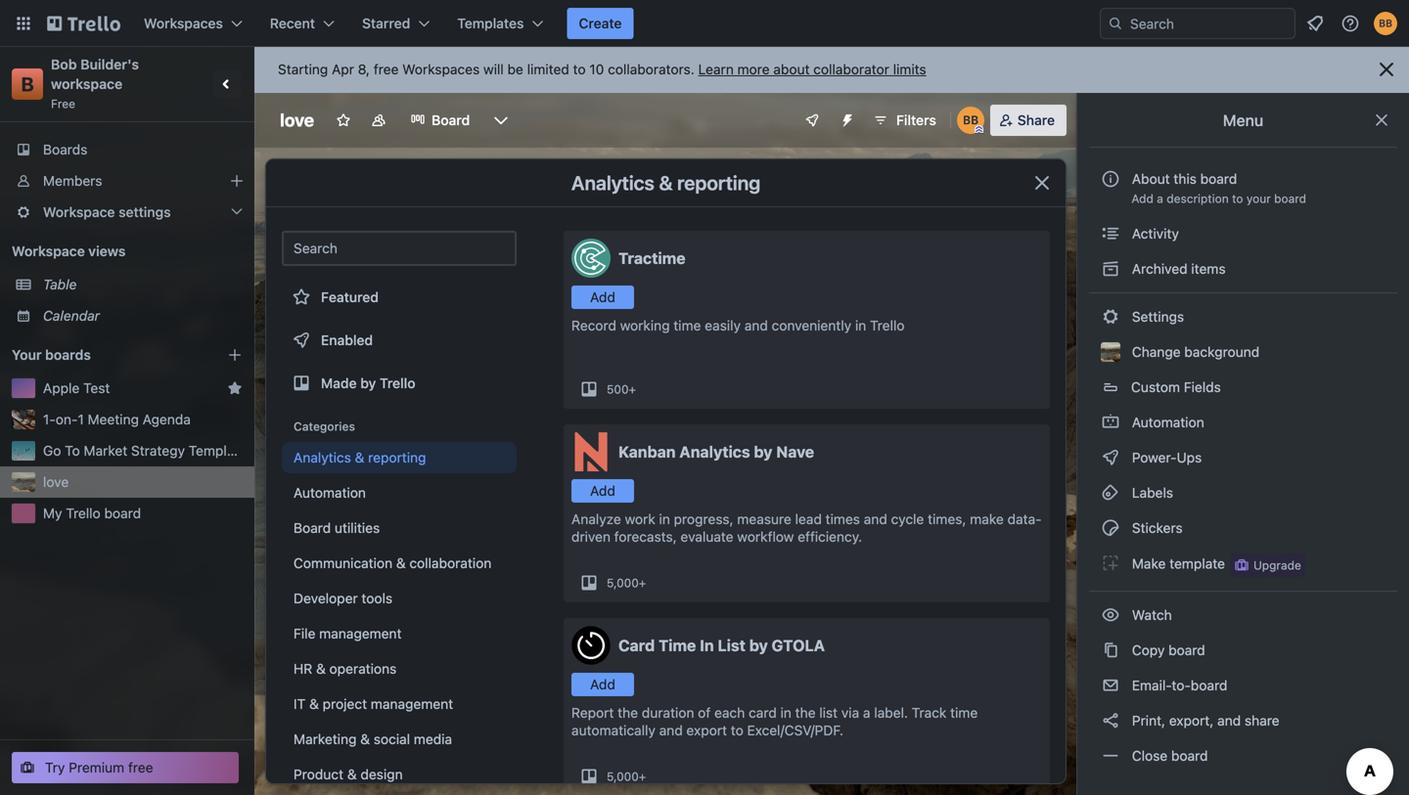 Task type: vqa. For each thing, say whether or not it's contained in the screenshot.


Task type: locate. For each thing, give the bounding box(es) containing it.
board for board
[[432, 112, 470, 128]]

management down the hr & operations link
[[371, 696, 453, 713]]

custom fields button
[[1090, 372, 1398, 403]]

5,000 + for kanban analytics by nave
[[607, 577, 646, 590]]

5,000 + down "automatically"
[[607, 770, 646, 784]]

1 vertical spatial reporting
[[368, 450, 426, 466]]

to-
[[1172, 678, 1191, 694]]

7 sm image from the top
[[1101, 606, 1121, 626]]

2 vertical spatial in
[[781, 705, 792, 721]]

marketing & social media link
[[282, 724, 517, 756]]

templates
[[457, 15, 524, 31]]

of
[[698, 705, 711, 721]]

to inside report the duration of each card in the list via a label. track time automatically and export to excel/csv/pdf.
[[731, 723, 744, 739]]

add button for kanban analytics by nave
[[572, 480, 634, 503]]

0 vertical spatial by
[[360, 375, 376, 392]]

open information menu image
[[1341, 14, 1361, 33]]

0 horizontal spatial analytics
[[294, 450, 351, 466]]

by right list
[[750, 637, 768, 655]]

change
[[1132, 344, 1181, 360]]

2 5,000 + from the top
[[607, 770, 646, 784]]

management up operations
[[319, 626, 402, 642]]

sm image left close in the right bottom of the page
[[1101, 747, 1121, 766]]

love left star or unstar board icon
[[280, 110, 314, 131]]

sm image inside copy board link
[[1101, 641, 1121, 661]]

the up "automatically"
[[618, 705, 638, 721]]

sm image for watch
[[1101, 606, 1121, 626]]

& right "hr"
[[316, 661, 326, 677]]

analyze
[[572, 511, 621, 528]]

1 vertical spatial workspaces
[[402, 61, 480, 77]]

analytics down categories
[[294, 450, 351, 466]]

add down 'about'
[[1132, 192, 1154, 206]]

in right work
[[659, 511, 670, 528]]

Search text field
[[282, 231, 517, 266]]

1 vertical spatial in
[[659, 511, 670, 528]]

bob builder (bobbuilder40) image
[[957, 107, 985, 134]]

free right premium
[[128, 760, 153, 776]]

test
[[83, 380, 110, 396]]

workspace
[[43, 204, 115, 220], [12, 243, 85, 259]]

it
[[294, 696, 306, 713]]

in
[[700, 637, 714, 655]]

by right made
[[360, 375, 376, 392]]

calendar link
[[43, 306, 243, 326]]

to left '10' at the top of the page
[[573, 61, 586, 77]]

6 sm image from the top
[[1101, 554, 1121, 574]]

1 horizontal spatial automation
[[1129, 415, 1205, 431]]

workflow
[[737, 529, 794, 545]]

0 horizontal spatial automation
[[294, 485, 366, 501]]

0 horizontal spatial time
[[674, 318, 701, 334]]

2 horizontal spatial in
[[855, 318, 867, 334]]

it & project management link
[[282, 689, 517, 720]]

1 horizontal spatial analytics
[[571, 171, 655, 194]]

analytics & reporting link
[[282, 442, 517, 474]]

star or unstar board image
[[336, 113, 351, 128]]

board utilities link
[[282, 513, 517, 544]]

0 vertical spatial analytics & reporting
[[571, 171, 761, 194]]

reporting inside "link"
[[368, 450, 426, 466]]

close board
[[1129, 748, 1209, 765]]

sm image for automation
[[1101, 413, 1121, 433]]

communication & collaboration
[[294, 556, 492, 572]]

0 vertical spatial automation
[[1129, 415, 1205, 431]]

love inside text field
[[280, 110, 314, 131]]

this member is an admin of this board. image
[[975, 125, 984, 134]]

analytics & reporting up tractime
[[571, 171, 761, 194]]

0 vertical spatial 5,000
[[607, 577, 639, 590]]

sm image for close board
[[1101, 747, 1121, 766]]

enabled
[[321, 332, 373, 348]]

1 horizontal spatial to
[[731, 723, 744, 739]]

hr & operations
[[294, 661, 397, 677]]

1 horizontal spatial reporting
[[677, 171, 761, 194]]

watch
[[1129, 607, 1176, 624]]

time left easily
[[674, 318, 701, 334]]

print, export, and share link
[[1090, 706, 1398, 737]]

1 sm image from the top
[[1101, 224, 1121, 244]]

0 horizontal spatial workspaces
[[144, 15, 223, 31]]

5,000 for card time in list by gtola
[[607, 770, 639, 784]]

via
[[842, 705, 860, 721]]

labels link
[[1090, 478, 1398, 509]]

a
[[1157, 192, 1164, 206], [863, 705, 871, 721]]

board link
[[398, 105, 482, 136]]

meeting
[[88, 412, 139, 428]]

workspace navigation collapse icon image
[[213, 70, 241, 98]]

0 horizontal spatial the
[[618, 705, 638, 721]]

1 vertical spatial 5,000
[[607, 770, 639, 784]]

time right track
[[951, 705, 978, 721]]

sm image for settings
[[1101, 307, 1121, 327]]

1 vertical spatial workspace
[[12, 243, 85, 259]]

5 sm image from the top
[[1101, 747, 1121, 766]]

love link
[[43, 473, 243, 492]]

workspaces button
[[132, 8, 254, 39]]

+ down forecasts,
[[639, 577, 646, 590]]

5,000 +
[[607, 577, 646, 590], [607, 770, 646, 784]]

0 vertical spatial add button
[[572, 286, 634, 309]]

workspace down members
[[43, 204, 115, 220]]

workspaces up workspace navigation collapse icon
[[144, 15, 223, 31]]

0 vertical spatial 5,000 +
[[607, 577, 646, 590]]

add for kanban analytics by nave
[[590, 483, 616, 499]]

sm image inside watch link
[[1101, 606, 1121, 626]]

5,000 + down forecasts,
[[607, 577, 646, 590]]

analytics & reporting inside "link"
[[294, 450, 426, 466]]

0 horizontal spatial in
[[659, 511, 670, 528]]

1 horizontal spatial in
[[781, 705, 792, 721]]

0 horizontal spatial automation link
[[282, 478, 517, 509]]

and inside analyze work in progress, measure lead times and cycle times, make data- driven forecasts, evaluate workflow efficiency.
[[864, 511, 888, 528]]

0 horizontal spatial board
[[294, 520, 331, 536]]

add button up "analyze"
[[572, 480, 634, 503]]

1 sm image from the top
[[1101, 448, 1121, 468]]

sm image inside "power-ups" link
[[1101, 448, 1121, 468]]

3 sm image from the top
[[1101, 307, 1121, 327]]

close
[[1132, 748, 1168, 765]]

0 horizontal spatial a
[[863, 705, 871, 721]]

board up to-
[[1169, 643, 1206, 659]]

board left utilities
[[294, 520, 331, 536]]

and inside report the duration of each card in the list via a label. track time automatically and export to excel/csv/pdf.
[[659, 723, 683, 739]]

the
[[618, 705, 638, 721], [795, 705, 816, 721]]

copy board link
[[1090, 635, 1398, 667]]

sm image for email-to-board
[[1101, 676, 1121, 696]]

try
[[45, 760, 65, 776]]

1 horizontal spatial board
[[432, 112, 470, 128]]

workspace
[[51, 76, 123, 92]]

2 vertical spatial add button
[[572, 673, 634, 697]]

workspace inside popup button
[[43, 204, 115, 220]]

label.
[[874, 705, 908, 721]]

1 vertical spatial +
[[639, 577, 646, 590]]

easily
[[705, 318, 741, 334]]

3 add button from the top
[[572, 673, 634, 697]]

board up print, export, and share
[[1191, 678, 1228, 694]]

2 5,000 from the top
[[607, 770, 639, 784]]

5,000 down "automatically"
[[607, 770, 639, 784]]

1 horizontal spatial automation link
[[1090, 407, 1398, 439]]

sm image left labels on the bottom
[[1101, 484, 1121, 503]]

share
[[1245, 713, 1280, 729]]

add button up record on the top
[[572, 286, 634, 309]]

sm image inside close board link
[[1101, 747, 1121, 766]]

workspaces up board link
[[402, 61, 480, 77]]

1 add button from the top
[[572, 286, 634, 309]]

my trello board
[[43, 506, 141, 522]]

sm image left email-
[[1101, 676, 1121, 696]]

0 vertical spatial workspace
[[43, 204, 115, 220]]

change background
[[1129, 344, 1260, 360]]

about
[[774, 61, 810, 77]]

to
[[573, 61, 586, 77], [1233, 192, 1244, 206], [731, 723, 744, 739]]

1 horizontal spatial time
[[951, 705, 978, 721]]

a down 'about'
[[1157, 192, 1164, 206]]

table
[[43, 277, 77, 293]]

the up excel/csv/pdf.
[[795, 705, 816, 721]]

in right conveniently
[[855, 318, 867, 334]]

measure
[[737, 511, 792, 528]]

sm image inside archived items link
[[1101, 259, 1121, 279]]

times
[[826, 511, 860, 528]]

automation link up board utilities link
[[282, 478, 517, 509]]

in inside report the duration of each card in the list via a label. track time automatically and export to excel/csv/pdf.
[[781, 705, 792, 721]]

1 vertical spatial trello
[[380, 375, 416, 392]]

0 vertical spatial free
[[374, 61, 399, 77]]

fields
[[1184, 379, 1221, 395]]

and down duration on the bottom left of the page
[[659, 723, 683, 739]]

sm image for power-ups
[[1101, 448, 1121, 468]]

0 vertical spatial reporting
[[677, 171, 761, 194]]

+ up kanban
[[629, 383, 636, 396]]

+
[[629, 383, 636, 396], [639, 577, 646, 590], [639, 770, 646, 784]]

power-ups
[[1129, 450, 1206, 466]]

& for product & design link
[[347, 767, 357, 783]]

sm image
[[1101, 224, 1121, 244], [1101, 259, 1121, 279], [1101, 307, 1121, 327], [1101, 413, 1121, 433], [1101, 519, 1121, 538], [1101, 554, 1121, 574], [1101, 606, 1121, 626], [1101, 712, 1121, 731]]

2 vertical spatial trello
[[66, 506, 101, 522]]

sm image inside email-to-board 'link'
[[1101, 676, 1121, 696]]

1 horizontal spatial love
[[280, 110, 314, 131]]

8 sm image from the top
[[1101, 712, 1121, 731]]

& left design
[[347, 767, 357, 783]]

0 horizontal spatial reporting
[[368, 450, 426, 466]]

stickers link
[[1090, 513, 1398, 544]]

0 vertical spatial workspaces
[[144, 15, 223, 31]]

1 vertical spatial board
[[294, 520, 331, 536]]

2 horizontal spatial to
[[1233, 192, 1244, 206]]

1 vertical spatial by
[[754, 443, 773, 462]]

analytics & reporting down categories
[[294, 450, 426, 466]]

background
[[1185, 344, 1260, 360]]

automation link up "power-ups" link
[[1090, 407, 1398, 439]]

workspace views
[[12, 243, 126, 259]]

time
[[659, 637, 696, 655]]

& for the communication & collaboration link on the bottom of the page
[[396, 556, 406, 572]]

my trello board link
[[43, 504, 243, 524]]

board right your
[[1275, 192, 1307, 206]]

analytics & reporting
[[571, 171, 761, 194], [294, 450, 426, 466]]

add up report
[[590, 677, 616, 693]]

and left share
[[1218, 713, 1241, 729]]

in up excel/csv/pdf.
[[781, 705, 792, 721]]

board left customize views image
[[432, 112, 470, 128]]

0 vertical spatial a
[[1157, 192, 1164, 206]]

0 vertical spatial board
[[432, 112, 470, 128]]

trello right "my"
[[66, 506, 101, 522]]

by left nave
[[754, 443, 773, 462]]

1 5,000 from the top
[[607, 577, 639, 590]]

file management
[[294, 626, 402, 642]]

board down export,
[[1172, 748, 1209, 765]]

2 vertical spatial +
[[639, 770, 646, 784]]

4 sm image from the top
[[1101, 413, 1121, 433]]

to down each at the bottom right of page
[[731, 723, 744, 739]]

0 vertical spatial in
[[855, 318, 867, 334]]

sm image left power-
[[1101, 448, 1121, 468]]

a right via
[[863, 705, 871, 721]]

0 horizontal spatial trello
[[66, 506, 101, 522]]

in inside analyze work in progress, measure lead times and cycle times, make data- driven forecasts, evaluate workflow efficiency.
[[659, 511, 670, 528]]

& down categories
[[355, 450, 365, 466]]

5 sm image from the top
[[1101, 519, 1121, 538]]

to left your
[[1233, 192, 1244, 206]]

& left 'social'
[[360, 732, 370, 748]]

sm image inside stickers link
[[1101, 519, 1121, 538]]

workspace for workspace settings
[[43, 204, 115, 220]]

0 vertical spatial management
[[319, 626, 402, 642]]

product
[[294, 767, 344, 783]]

copy
[[1132, 643, 1165, 659]]

add up record on the top
[[590, 289, 616, 305]]

trello down enabled link
[[380, 375, 416, 392]]

add up "analyze"
[[590, 483, 616, 499]]

email-to-board link
[[1090, 671, 1398, 702]]

2 add button from the top
[[572, 480, 634, 503]]

report
[[572, 705, 614, 721]]

1 vertical spatial a
[[863, 705, 871, 721]]

2 sm image from the top
[[1101, 259, 1121, 279]]

print,
[[1132, 713, 1166, 729]]

sm image inside the activity link
[[1101, 224, 1121, 244]]

table link
[[43, 275, 243, 295]]

0 vertical spatial trello
[[870, 318, 905, 334]]

1 vertical spatial 5,000 +
[[607, 770, 646, 784]]

1 5,000 + from the top
[[607, 577, 646, 590]]

1 vertical spatial add button
[[572, 480, 634, 503]]

2 vertical spatial to
[[731, 723, 744, 739]]

print, export, and share
[[1129, 713, 1280, 729]]

3 sm image from the top
[[1101, 641, 1121, 661]]

0 horizontal spatial free
[[128, 760, 153, 776]]

0 horizontal spatial to
[[573, 61, 586, 77]]

analytics right kanban
[[680, 443, 750, 462]]

sm image inside print, export, and share link
[[1101, 712, 1121, 731]]

Board name text field
[[270, 105, 324, 136]]

labels
[[1129, 485, 1174, 501]]

+ down "automatically"
[[639, 770, 646, 784]]

automation up board utilities
[[294, 485, 366, 501]]

0 horizontal spatial analytics & reporting
[[294, 450, 426, 466]]

5,000 down forecasts,
[[607, 577, 639, 590]]

1 vertical spatial free
[[128, 760, 153, 776]]

starred
[[362, 15, 410, 31]]

1 vertical spatial management
[[371, 696, 453, 713]]

1 horizontal spatial trello
[[380, 375, 416, 392]]

4 sm image from the top
[[1101, 676, 1121, 696]]

sm image inside settings link
[[1101, 307, 1121, 327]]

board up description
[[1201, 171, 1238, 187]]

0 vertical spatial love
[[280, 110, 314, 131]]

& right it
[[309, 696, 319, 713]]

workspaces inside popup button
[[144, 15, 223, 31]]

& down board utilities link
[[396, 556, 406, 572]]

analyze work in progress, measure lead times and cycle times, make data- driven forecasts, evaluate workflow efficiency.
[[572, 511, 1042, 545]]

1 horizontal spatial a
[[1157, 192, 1164, 206]]

add for tractime
[[590, 289, 616, 305]]

and right easily
[[745, 318, 768, 334]]

analytics up tractime
[[571, 171, 655, 194]]

add button up report
[[572, 673, 634, 697]]

free right 8, on the left top of page
[[374, 61, 399, 77]]

operations
[[330, 661, 397, 677]]

sm image for print, export, and share
[[1101, 712, 1121, 731]]

collaborators.
[[608, 61, 695, 77]]

sm image inside labels 'link'
[[1101, 484, 1121, 503]]

& inside "link"
[[360, 732, 370, 748]]

and left cycle
[[864, 511, 888, 528]]

calendar
[[43, 308, 100, 324]]

1 vertical spatial analytics & reporting
[[294, 450, 426, 466]]

love up "my"
[[43, 474, 69, 490]]

0 vertical spatial to
[[573, 61, 586, 77]]

1 vertical spatial love
[[43, 474, 69, 490]]

& inside "link"
[[355, 450, 365, 466]]

trello right conveniently
[[870, 318, 905, 334]]

bob builder (bobbuilder40) image
[[1374, 12, 1398, 35]]

automation link
[[1090, 407, 1398, 439], [282, 478, 517, 509]]

1 horizontal spatial free
[[374, 61, 399, 77]]

apr
[[332, 61, 354, 77]]

automation up power-ups
[[1129, 415, 1205, 431]]

sm image left copy
[[1101, 641, 1121, 661]]

work
[[625, 511, 656, 528]]

design
[[361, 767, 403, 783]]

add inside "about this board add a description to your board"
[[1132, 192, 1154, 206]]

5,000
[[607, 577, 639, 590], [607, 770, 639, 784]]

workspace settings button
[[0, 197, 255, 228]]

2 sm image from the top
[[1101, 484, 1121, 503]]

sm image
[[1101, 448, 1121, 468], [1101, 484, 1121, 503], [1101, 641, 1121, 661], [1101, 676, 1121, 696], [1101, 747, 1121, 766]]

add button
[[572, 286, 634, 309], [572, 480, 634, 503], [572, 673, 634, 697]]

boards
[[43, 141, 87, 158]]

featured link
[[282, 278, 517, 317]]

collaborator
[[814, 61, 890, 77]]

1 horizontal spatial the
[[795, 705, 816, 721]]

management inside file management link
[[319, 626, 402, 642]]

0 horizontal spatial love
[[43, 474, 69, 490]]

sm image for activity
[[1101, 224, 1121, 244]]

1 vertical spatial time
[[951, 705, 978, 721]]

workspace up table
[[12, 243, 85, 259]]

1 vertical spatial to
[[1233, 192, 1244, 206]]

agenda
[[143, 412, 191, 428]]



Task type: describe. For each thing, give the bounding box(es) containing it.
excel/csv/pdf.
[[747, 723, 844, 739]]

0 vertical spatial +
[[629, 383, 636, 396]]

will
[[484, 61, 504, 77]]

add button for card time in list by gtola
[[572, 673, 634, 697]]

& for it & project management link
[[309, 696, 319, 713]]

description
[[1167, 192, 1229, 206]]

file
[[294, 626, 316, 642]]

make
[[1132, 556, 1166, 572]]

developer tools
[[294, 591, 393, 607]]

working
[[620, 318, 670, 334]]

archived items link
[[1090, 254, 1398, 285]]

product & design link
[[282, 760, 517, 791]]

sm image for make template
[[1101, 554, 1121, 574]]

members link
[[0, 165, 255, 197]]

to inside "about this board add a description to your board"
[[1233, 192, 1244, 206]]

a inside "about this board add a description to your board"
[[1157, 192, 1164, 206]]

automation image
[[832, 105, 859, 132]]

& for "marketing & social media" "link"
[[360, 732, 370, 748]]

share
[[1018, 112, 1055, 128]]

developer
[[294, 591, 358, 607]]

list
[[820, 705, 838, 721]]

1 vertical spatial automation link
[[282, 478, 517, 509]]

conveniently
[[772, 318, 852, 334]]

track
[[912, 705, 947, 721]]

a inside report the duration of each card in the list via a label. track time automatically and export to excel/csv/pdf.
[[863, 705, 871, 721]]

custom
[[1132, 379, 1181, 395]]

hr
[[294, 661, 313, 677]]

bob builder's workspace link
[[51, 56, 143, 92]]

tools
[[362, 591, 393, 607]]

500 +
[[607, 383, 636, 396]]

learn more about collaborator limits link
[[699, 61, 927, 77]]

apple test
[[43, 380, 110, 396]]

by inside made by trello link
[[360, 375, 376, 392]]

1
[[78, 412, 84, 428]]

sm image for copy board
[[1101, 641, 1121, 661]]

starting apr 8, free workspaces will be limited to 10 collaborators. learn more about collaborator limits
[[278, 61, 927, 77]]

menu
[[1223, 111, 1264, 130]]

workspace visible image
[[371, 113, 387, 128]]

starred icon image
[[227, 381, 243, 396]]

featured
[[321, 289, 379, 305]]

to
[[65, 443, 80, 459]]

go to market strategy template link
[[43, 441, 247, 461]]

1 the from the left
[[618, 705, 638, 721]]

primary element
[[0, 0, 1410, 47]]

board down the love link
[[104, 506, 141, 522]]

apple test link
[[43, 379, 219, 398]]

your
[[1247, 192, 1271, 206]]

social
[[374, 732, 410, 748]]

analytics inside "link"
[[294, 450, 351, 466]]

add for card time in list by gtola
[[590, 677, 616, 693]]

marketing
[[294, 732, 357, 748]]

times,
[[928, 511, 967, 528]]

export
[[687, 723, 727, 739]]

categories
[[294, 420, 355, 434]]

in for card time in list by gtola
[[781, 705, 792, 721]]

board inside 'link'
[[1191, 678, 1228, 694]]

0 vertical spatial time
[[674, 318, 701, 334]]

8,
[[358, 61, 370, 77]]

go to market strategy template
[[43, 443, 247, 459]]

2 horizontal spatial trello
[[870, 318, 905, 334]]

0 vertical spatial automation link
[[1090, 407, 1398, 439]]

in for tractime
[[855, 318, 867, 334]]

activity
[[1129, 226, 1179, 242]]

& up tractime
[[659, 171, 673, 194]]

card time in list by gtola
[[619, 637, 825, 655]]

tractime
[[619, 249, 686, 268]]

template
[[189, 443, 247, 459]]

filters button
[[867, 105, 942, 136]]

free inside button
[[128, 760, 153, 776]]

add button for tractime
[[572, 286, 634, 309]]

& for analytics & reporting "link"
[[355, 450, 365, 466]]

filters
[[897, 112, 937, 128]]

workspace settings
[[43, 204, 171, 220]]

1 horizontal spatial analytics & reporting
[[571, 171, 761, 194]]

more
[[738, 61, 770, 77]]

2 horizontal spatial analytics
[[680, 443, 750, 462]]

5,000 + for card time in list by gtola
[[607, 770, 646, 784]]

limits
[[893, 61, 927, 77]]

5,000 for kanban analytics by nave
[[607, 577, 639, 590]]

0 notifications image
[[1304, 12, 1327, 35]]

nave
[[777, 443, 815, 462]]

1 vertical spatial automation
[[294, 485, 366, 501]]

made by trello
[[321, 375, 416, 392]]

developer tools link
[[282, 583, 517, 615]]

communication
[[294, 556, 393, 572]]

members
[[43, 173, 102, 189]]

1 horizontal spatial workspaces
[[402, 61, 480, 77]]

record working time easily and conveniently in trello
[[572, 318, 905, 334]]

settings
[[119, 204, 171, 220]]

back to home image
[[47, 8, 120, 39]]

made by trello link
[[282, 364, 517, 403]]

items
[[1192, 261, 1226, 277]]

list
[[718, 637, 746, 655]]

2 the from the left
[[795, 705, 816, 721]]

premium
[[69, 760, 124, 776]]

2 vertical spatial by
[[750, 637, 768, 655]]

enabled link
[[282, 321, 517, 360]]

time inside report the duration of each card in the list via a label. track time automatically and export to excel/csv/pdf.
[[951, 705, 978, 721]]

each
[[715, 705, 745, 721]]

communication & collaboration link
[[282, 548, 517, 580]]

settings link
[[1090, 302, 1398, 333]]

templates button
[[446, 8, 555, 39]]

stickers
[[1129, 520, 1183, 536]]

collaboration
[[410, 556, 492, 572]]

+ for card
[[639, 770, 646, 784]]

board for board utilities
[[294, 520, 331, 536]]

driven
[[572, 529, 611, 545]]

management inside it & project management link
[[371, 696, 453, 713]]

& for the hr & operations link
[[316, 661, 326, 677]]

evaluate
[[681, 529, 734, 545]]

power ups image
[[805, 113, 820, 128]]

file management link
[[282, 619, 517, 650]]

activity link
[[1090, 218, 1398, 250]]

Search field
[[1124, 9, 1295, 38]]

marketing & social media
[[294, 732, 452, 748]]

board utilities
[[294, 520, 380, 536]]

add board image
[[227, 348, 243, 363]]

sm image for archived items
[[1101, 259, 1121, 279]]

workspace for workspace views
[[12, 243, 85, 259]]

your boards with 5 items element
[[12, 344, 198, 367]]

settings
[[1129, 309, 1185, 325]]

search image
[[1108, 16, 1124, 31]]

this
[[1174, 171, 1197, 187]]

sm image for labels
[[1101, 484, 1121, 503]]

template
[[1170, 556, 1226, 572]]

archived
[[1132, 261, 1188, 277]]

customize views image
[[492, 111, 511, 130]]

+ for kanban
[[639, 577, 646, 590]]

card
[[749, 705, 777, 721]]

recent
[[270, 15, 315, 31]]

apple
[[43, 380, 80, 396]]

sm image for stickers
[[1101, 519, 1121, 538]]



